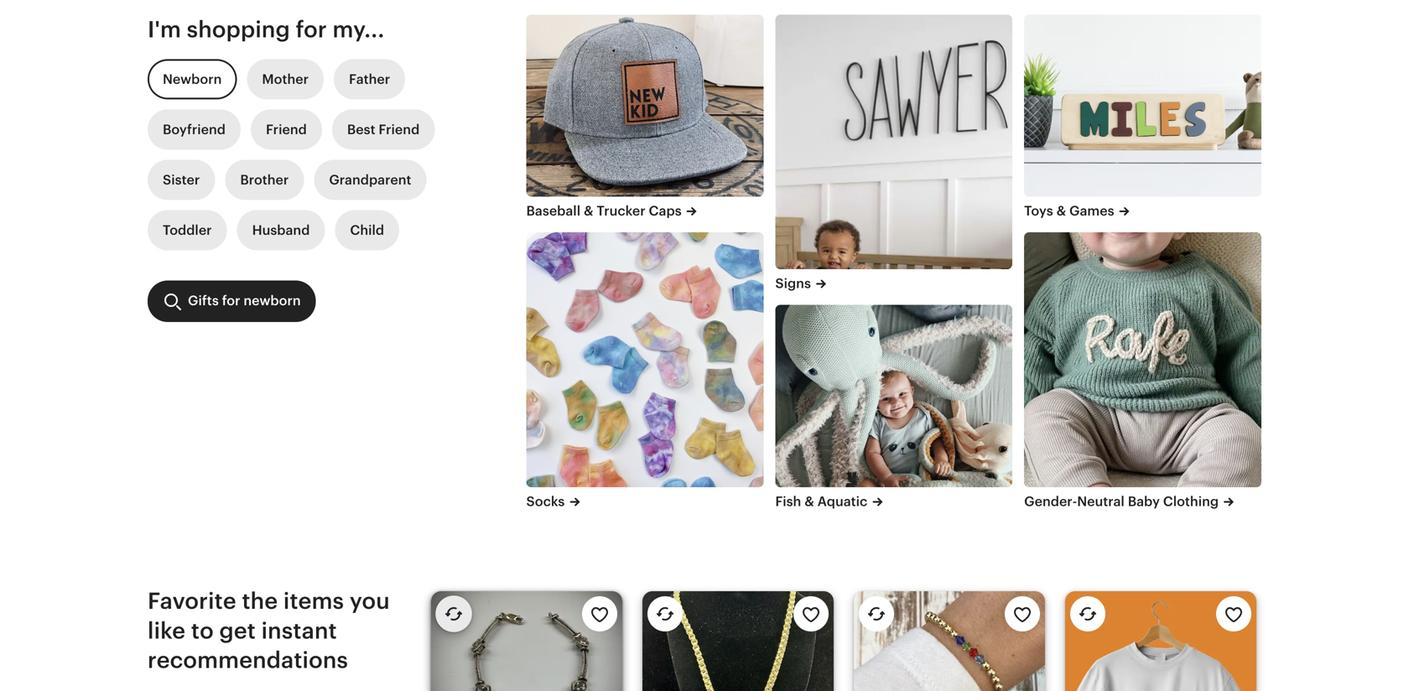 Task type: describe. For each thing, give the bounding box(es) containing it.
trucker
[[597, 204, 646, 219]]

items
[[283, 588, 344, 614]]

toddler
[[163, 223, 212, 238]]

gifts
[[188, 293, 219, 308]]

get
[[219, 618, 256, 644]]

aquatic
[[818, 494, 868, 509]]

& for fish
[[805, 494, 814, 509]]

instant
[[261, 618, 337, 644]]

baby kids hat snapback, new kid toddler youth adult cap, first day school, back to school, new baby pregnancy announcement, pregnancy reveal image
[[526, 15, 764, 197]]

father
[[349, 72, 390, 87]]

newborn
[[163, 72, 222, 87]]

to
[[191, 618, 214, 644]]

personalised knitted jumper | baby jumpers | name jumper | keepsake jumper | hand stitched | bespoke image
[[1024, 232, 1262, 487]]

baseball & trucker caps link
[[526, 202, 764, 221]]

toys & games
[[1024, 204, 1114, 219]]

mclaren formula 1 car t-shirt | f1 image
[[1065, 592, 1257, 691]]

signs
[[775, 276, 811, 291]]

fish
[[775, 494, 801, 509]]

i'm shopping for my...
[[148, 16, 385, 42]]

mother
[[262, 72, 309, 87]]

gender-
[[1024, 494, 1077, 509]]

favorite
[[148, 588, 236, 614]]

recommendations
[[148, 647, 348, 673]]

1 friend from the left
[[266, 122, 307, 137]]

grandparent
[[329, 172, 411, 188]]

& for baseball
[[584, 204, 593, 219]]

signs link
[[775, 274, 1013, 293]]

caps
[[649, 204, 682, 219]]

my...
[[333, 16, 385, 42]]

0 vertical spatial for
[[296, 16, 327, 42]]

clothing
[[1163, 494, 1219, 509]]

sterling silver heart bracelet, heart shaped cz, valentines day gift,sterling silver links, april birthstone, made in america, hearts image
[[431, 592, 622, 691]]

name puzzle for toddlers, personalized christmas gift for kids, toddler wood toy, first birthday gift, custom name puzzle, puzzle for kids image
[[1024, 15, 1262, 197]]

brother
[[240, 172, 289, 188]]

0 horizontal spatial for
[[222, 293, 240, 308]]

newborn
[[244, 293, 301, 308]]



Task type: vqa. For each thing, say whether or not it's contained in the screenshot.
father
yes



Task type: locate. For each thing, give the bounding box(es) containing it.
1 horizontal spatial &
[[805, 494, 814, 509]]

0 horizontal spatial friend
[[266, 122, 307, 137]]

toys & games link
[[1024, 202, 1262, 221]]

1 horizontal spatial friend
[[379, 122, 420, 137]]

i'm
[[148, 16, 181, 42]]

like
[[148, 618, 186, 644]]

shopping
[[187, 16, 290, 42]]

for right gifts
[[222, 293, 240, 308]]

socks
[[526, 494, 565, 509]]

boyfriend
[[163, 122, 226, 137]]

1 horizontal spatial for
[[296, 16, 327, 42]]

big grandma octopus - handmade stuffed animal image
[[775, 305, 1013, 487]]

over the crib wood letters for nursery, large modern wood letters image
[[775, 15, 1013, 269]]

friend down mother
[[266, 122, 307, 137]]

child
[[350, 223, 384, 238]]

gifts for newborn link
[[148, 281, 316, 322]]

sister
[[163, 172, 200, 188]]

10k alexander 28&quot; chain with spider web pendant image
[[643, 592, 834, 691]]

organic cotton baby socks | hand-dyed | tie dye | baby clothes | baby shower gifts | new baby gift | baby girl clothes | baby boy clothes image
[[526, 232, 764, 487]]

2 horizontal spatial &
[[1057, 204, 1066, 219]]

socks link
[[526, 492, 764, 511]]

friend right best
[[379, 122, 420, 137]]

gender-neutral baby clothing link
[[1024, 492, 1262, 511]]

the
[[242, 588, 278, 614]]

1 vertical spatial for
[[222, 293, 240, 308]]

gender-neutral baby clothing
[[1024, 494, 1219, 509]]

best friend
[[347, 122, 420, 137]]

best
[[347, 122, 375, 137]]

gifts for newborn
[[188, 293, 301, 308]]

for left my...
[[296, 16, 327, 42]]

&
[[584, 204, 593, 219], [1057, 204, 1066, 219], [805, 494, 814, 509]]

for
[[296, 16, 327, 42], [222, 293, 240, 308]]

favorite the items you like to get instant recommendations
[[148, 588, 390, 673]]

baseball & trucker caps
[[526, 204, 682, 219]]

toys
[[1024, 204, 1053, 219]]

& right the fish
[[805, 494, 814, 509]]

fish & aquatic link
[[775, 492, 1013, 511]]

you
[[350, 588, 390, 614]]

baseball
[[526, 204, 581, 219]]

& left trucker at the left of the page
[[584, 204, 593, 219]]

husband
[[252, 223, 310, 238]]

2 friend from the left
[[379, 122, 420, 137]]

friend
[[266, 122, 307, 137], [379, 122, 420, 137]]

& right toys
[[1057, 204, 1066, 219]]

games
[[1070, 204, 1114, 219]]

birthstone 14k gold filled beads swarovski crystals- mother's gift- grandma gift- birthstone bracelet image
[[854, 592, 1045, 691]]

0 horizontal spatial &
[[584, 204, 593, 219]]

fish & aquatic
[[775, 494, 868, 509]]

neutral
[[1077, 494, 1125, 509]]

baby
[[1128, 494, 1160, 509]]

& for toys
[[1057, 204, 1066, 219]]



